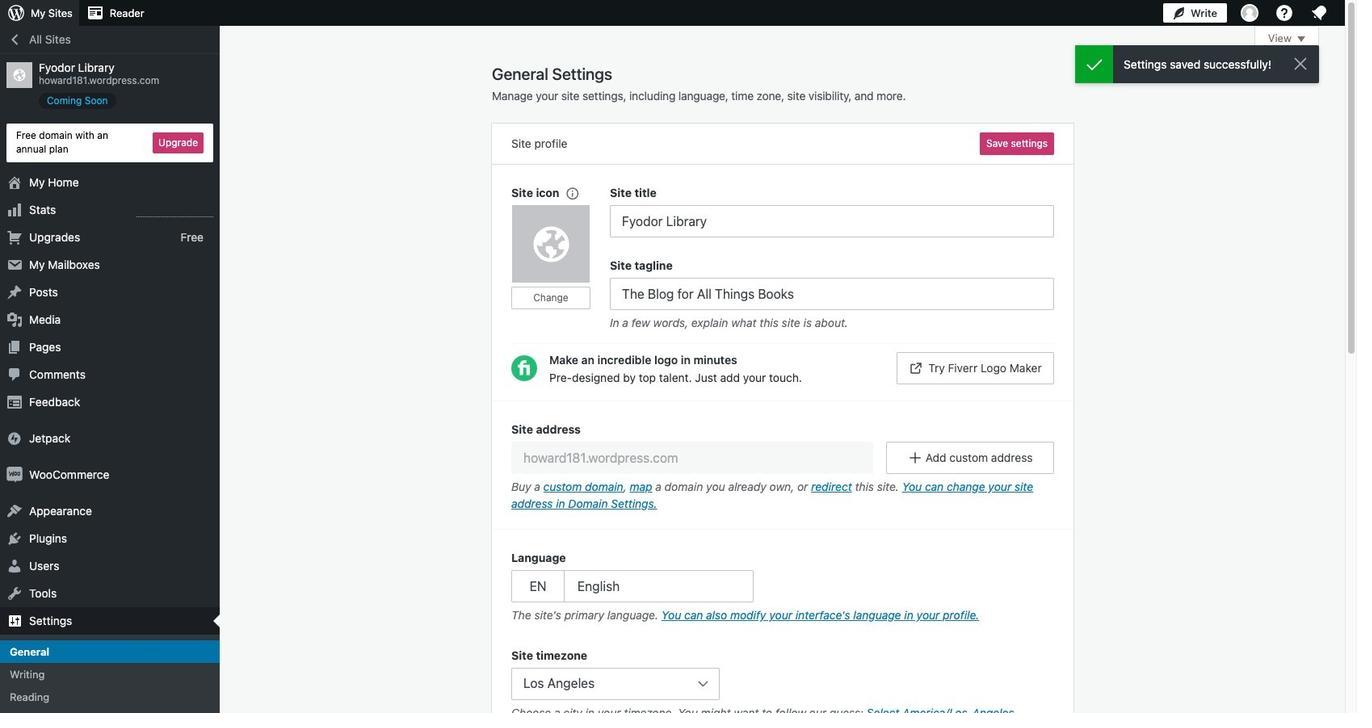 Task type: locate. For each thing, give the bounding box(es) containing it.
notice status
[[1076, 45, 1320, 83]]

None text field
[[610, 205, 1055, 238], [610, 278, 1055, 310], [511, 442, 874, 474], [610, 205, 1055, 238], [610, 278, 1055, 310], [511, 442, 874, 474]]

manage your notifications image
[[1310, 3, 1329, 23]]

my profile image
[[1241, 4, 1259, 22]]

more information image
[[564, 185, 579, 200]]

1 img image from the top
[[6, 430, 23, 447]]

main content
[[492, 26, 1320, 714]]

1 vertical spatial img image
[[6, 467, 23, 483]]

help image
[[1275, 3, 1294, 23]]

0 vertical spatial img image
[[6, 430, 23, 447]]

img image
[[6, 430, 23, 447], [6, 467, 23, 483]]

group
[[511, 184, 610, 335], [610, 184, 1055, 238], [610, 257, 1055, 335], [492, 401, 1074, 530], [511, 549, 1055, 628], [511, 647, 1055, 714]]



Task type: vqa. For each thing, say whether or not it's contained in the screenshot.
'My Profile' image
yes



Task type: describe. For each thing, give the bounding box(es) containing it.
highest hourly views 0 image
[[137, 207, 213, 217]]

dismiss image
[[1291, 54, 1311, 74]]

fiverr small logo image
[[511, 356, 537, 381]]

2 img image from the top
[[6, 467, 23, 483]]

closed image
[[1298, 36, 1306, 42]]



